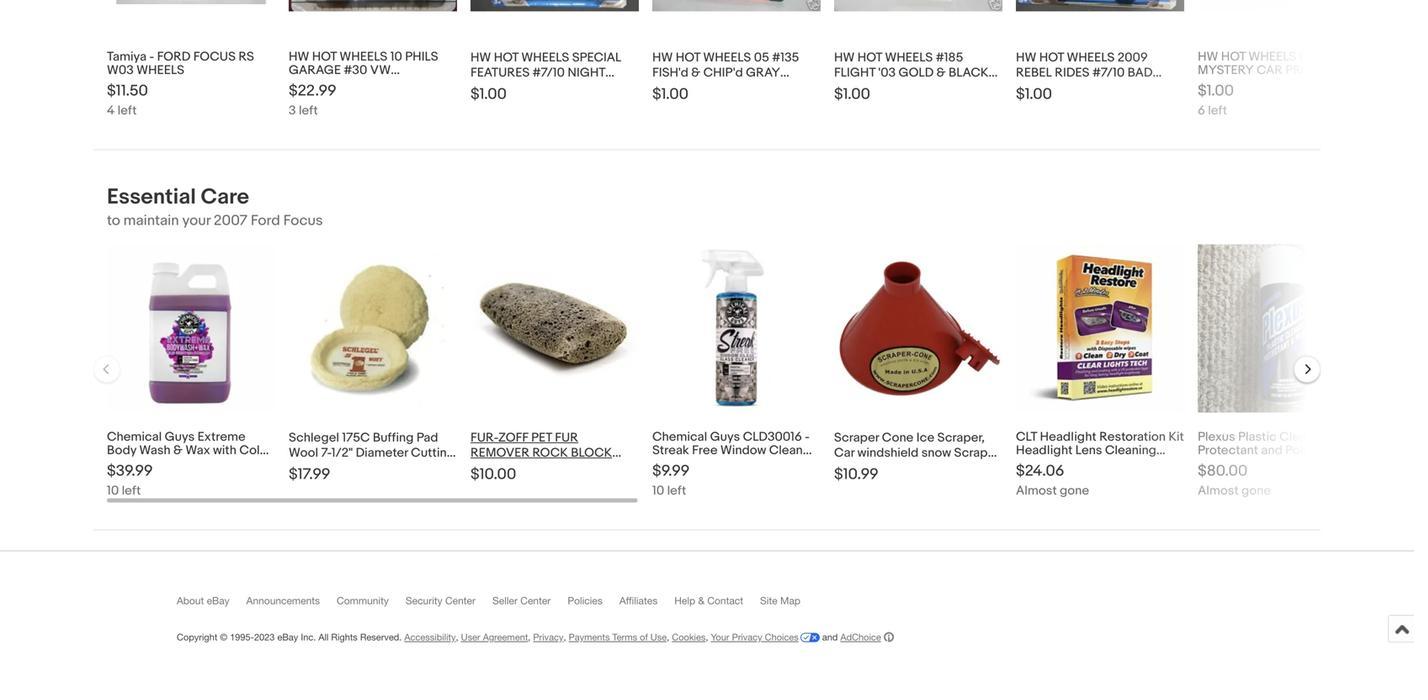 Task type: describe. For each thing, give the bounding box(es) containing it.
hw hot wheels 2009 rebel rides #7/10 bad mudder 2 hotwheels red vhtf rare image
[[1016, 0, 1185, 11]]

plastic
[[1238, 430, 1277, 445]]

1/2"
[[332, 446, 353, 461]]

left inside tamiya - ford focus rs w03 wheels $11.50 4 left
[[118, 103, 137, 118]]

1 $1.00 link from the left
[[471, 0, 639, 118]]

7-
[[321, 446, 332, 461]]

shaped
[[874, 461, 918, 476]]

announcements
[[246, 595, 320, 607]]

copyright
[[177, 632, 217, 643]]

w03
[[107, 63, 134, 78]]

lens
[[1076, 443, 1102, 458]]

gone for $24.06
[[1060, 484, 1089, 499]]

0 vertical spatial scraper
[[834, 431, 879, 446]]

$10.00 link
[[471, 245, 639, 499]]

3
[[289, 103, 296, 118]]

cleaner inside chemical guys cld30016 - streak free window clean glass cleaner (16 oz)
[[688, 457, 733, 472]]

175c
[[342, 431, 370, 446]]

windshield
[[858, 446, 919, 461]]

help
[[675, 595, 696, 607]]

policies
[[568, 595, 603, 607]]

$9.99
[[652, 462, 690, 481]]

cutting
[[411, 446, 455, 461]]

site map
[[760, 595, 801, 607]]

wheels
[[137, 63, 184, 78]]

community
[[337, 595, 389, 607]]

user agreement link
[[461, 632, 528, 643]]

round
[[834, 461, 872, 476]]

rs
[[239, 49, 254, 64]]

and adchoice
[[820, 632, 881, 643]]

tamiya - ford focus rs w03 wheels image
[[107, 0, 275, 4]]

reserved.
[[360, 632, 402, 643]]

cleaning
[[1105, 443, 1157, 458]]

focus
[[283, 212, 323, 230]]

schlegel 175c buffing pad wool 7-1/2" diameter cutting pad hook and loop  each
[[289, 431, 455, 476]]

ford
[[251, 212, 280, 230]]

$10.99
[[834, 466, 879, 484]]

all
[[319, 632, 329, 643]]

care
[[201, 184, 249, 210]]

plexus plastic cleaner protectant and polish, new 13oz can, anti-static original image
[[1198, 245, 1366, 413]]

loop
[[371, 461, 400, 476]]

1 , from the left
[[456, 632, 458, 643]]

accessibility link
[[404, 632, 456, 643]]

0 horizontal spatial pad
[[289, 461, 310, 476]]

accessibility
[[404, 632, 456, 643]]

announcements link
[[246, 595, 337, 615]]

and inside the schlegel 175c buffing pad wool 7-1/2" diameter cutting pad hook and loop  each
[[347, 461, 368, 476]]

center for security center
[[445, 595, 476, 607]]

1 horizontal spatial scraper
[[941, 461, 987, 476]]

13oz
[[1198, 457, 1223, 472]]

about ebay link
[[177, 595, 246, 615]]

6
[[1198, 103, 1205, 118]]

seller center
[[493, 595, 551, 607]]

3 $1.00 link from the left
[[834, 0, 1003, 118]]

4 , from the left
[[667, 632, 669, 643]]

adchoice
[[841, 632, 881, 643]]

payments
[[569, 632, 610, 643]]

hw hot wheels 05 #135 fish'd & chip'd gray hotwheels race track ready vhtf image
[[652, 0, 821, 11]]

$39.99 10 left
[[107, 462, 153, 499]]

clean
[[769, 443, 803, 458]]

chemical
[[652, 430, 707, 445]]

2007
[[214, 212, 248, 230]]

10 for $39.99
[[107, 484, 119, 499]]

affiliates
[[620, 595, 658, 607]]

center for seller center
[[521, 595, 551, 607]]

policies link
[[568, 595, 620, 615]]

$17.99
[[289, 466, 330, 484]]

scraper, right snow
[[954, 446, 1002, 461]]

hw hot wheels special features #7/10 night burner hotwheels purple/yellow vhtf image
[[471, 0, 639, 11]]

clt headlight restoration kit headlight lens cleaning wipes
[[1016, 430, 1184, 472]]

agreement
[[483, 632, 528, 643]]

ford
[[157, 49, 191, 64]]

almost for $24.06
[[1016, 484, 1057, 499]]

5 , from the left
[[706, 632, 708, 643]]

community link
[[337, 595, 406, 615]]

1 horizontal spatial pad
[[417, 431, 438, 446]]

4
[[107, 103, 115, 118]]

plexus plastic cleaner protectant and polish, new 13oz can, anti-static original
[[1198, 430, 1364, 472]]

left for $39.99
[[122, 484, 141, 499]]

security center link
[[406, 595, 493, 615]]

your privacy choices link
[[711, 632, 820, 643]]

map
[[780, 595, 801, 607]]

2023
[[254, 632, 275, 643]]

$22.99
[[289, 82, 336, 100]]

payments terms of use link
[[569, 632, 667, 643]]

2 vertical spatial and
[[822, 632, 838, 643]]

$1.00 6 left
[[1198, 82, 1234, 118]]

plexus
[[1198, 430, 1236, 445]]

wipes
[[1016, 457, 1053, 472]]

ebay inside about ebay link
[[207, 595, 230, 607]]

almost for $80.00
[[1198, 484, 1239, 499]]



Task type: vqa. For each thing, say whether or not it's contained in the screenshot.
Set,
no



Task type: locate. For each thing, give the bounding box(es) containing it.
$1.00 for 4th $1.00 link
[[1016, 85, 1052, 103]]

0 horizontal spatial privacy
[[533, 632, 564, 643]]

headlight
[[1040, 430, 1097, 445], [1016, 443, 1073, 458]]

$39.99
[[107, 462, 153, 481]]

2 privacy from the left
[[732, 632, 762, 643]]

gone for $80.00
[[1242, 484, 1271, 499]]

streak
[[652, 443, 689, 458]]

and left adchoice
[[822, 632, 838, 643]]

clt headlight restoration kit headlight lens cleaning wipes image
[[1016, 245, 1185, 413]]

1 horizontal spatial 10
[[652, 484, 664, 499]]

pad left hook at the left bottom of the page
[[289, 461, 310, 476]]

scraper up round
[[834, 431, 879, 446]]

cleaner down guys
[[688, 457, 733, 472]]

$10.00
[[471, 466, 516, 484]]

$11.50
[[107, 82, 148, 100]]

gone inside $80.00 almost gone
[[1242, 484, 1271, 499]]

scraper cone ice scraper, car windshield snow scraper, round shaped ice scraper image
[[834, 258, 1003, 400]]

center
[[445, 595, 476, 607], [521, 595, 551, 607]]

, left cookies link
[[667, 632, 669, 643]]

1 horizontal spatial gone
[[1242, 484, 1271, 499]]

gone down the anti-
[[1242, 484, 1271, 499]]

help & contact
[[675, 595, 743, 607]]

gone down the '$24.06'
[[1060, 484, 1089, 499]]

-
[[149, 49, 154, 64], [805, 430, 810, 445]]

tamiya - ford focus rs w03 wheels $11.50 4 left
[[107, 49, 254, 118]]

$24.06 almost gone
[[1016, 462, 1089, 499]]

0 vertical spatial -
[[149, 49, 154, 64]]

10 for $9.99
[[652, 484, 664, 499]]

10
[[107, 484, 119, 499], [652, 484, 664, 499]]

restoration
[[1100, 430, 1166, 445]]

about ebay
[[177, 595, 230, 607]]

$1.00 for 3rd $1.00 link from left
[[834, 85, 871, 103]]

ebay right about
[[207, 595, 230, 607]]

fur-zoff pet fur remover rock block stone hair detail brush upholstery carpet image
[[471, 271, 639, 387]]

new
[[1326, 443, 1354, 458]]

left inside '$9.99 10 left'
[[667, 484, 686, 499]]

almost inside $24.06 almost gone
[[1016, 484, 1057, 499]]

1 vertical spatial -
[[805, 430, 810, 445]]

your
[[711, 632, 730, 643]]

cleaner up "static"
[[1280, 430, 1325, 445]]

affiliates link
[[620, 595, 675, 615]]

left inside "$22.99 3 left"
[[299, 103, 318, 118]]

, left payments
[[564, 632, 566, 643]]

schlegel
[[289, 431, 339, 446]]

cookies link
[[672, 632, 706, 643]]

$1.00 for 4th $1.00 link from right
[[471, 85, 507, 103]]

$80.00
[[1198, 462, 1248, 481]]

0 horizontal spatial gone
[[1060, 484, 1089, 499]]

10 down $39.99 at the left bottom of page
[[107, 484, 119, 499]]

headlight up the '$24.06'
[[1016, 443, 1073, 458]]

each
[[403, 461, 431, 476]]

almost inside $80.00 almost gone
[[1198, 484, 1239, 499]]

ice right cone
[[917, 431, 935, 446]]

scraper cone ice scraper, car windshield snow scraper, round shaped ice scraper
[[834, 431, 1002, 476]]

, left "your"
[[706, 632, 708, 643]]

left right the 6
[[1208, 103, 1227, 118]]

guys
[[710, 430, 740, 445]]

$24.06
[[1016, 462, 1064, 481]]

almost down $80.00
[[1198, 484, 1239, 499]]

, left privacy link
[[528, 632, 531, 643]]

0 horizontal spatial ebay
[[207, 595, 230, 607]]

0 horizontal spatial almost
[[1016, 484, 1057, 499]]

oz)
[[753, 457, 770, 472]]

$1.00 for second $1.00 link from the left
[[652, 85, 689, 103]]

original
[[1319, 457, 1364, 472]]

your
[[182, 212, 211, 230]]

1 horizontal spatial privacy
[[732, 632, 762, 643]]

chemical guys cld30016 - streak free window clean glass cleaner (16 oz)
[[652, 430, 810, 472]]

10 inside '$9.99 10 left'
[[652, 484, 664, 499]]

hook
[[313, 461, 344, 476]]

2 almost from the left
[[1198, 484, 1239, 499]]

1 horizontal spatial center
[[521, 595, 551, 607]]

gone
[[1060, 484, 1089, 499], [1242, 484, 1271, 499]]

0 vertical spatial ebay
[[207, 595, 230, 607]]

hw hot wheels 09 loose mystery car prototype h24 hotwheels (red) vhtf rare image
[[1198, 0, 1366, 11]]

1 almost from the left
[[1016, 484, 1057, 499]]

left for $22.99
[[299, 103, 318, 118]]

1 horizontal spatial ebay
[[277, 632, 298, 643]]

1 center from the left
[[445, 595, 476, 607]]

0 vertical spatial ice
[[917, 431, 935, 446]]

about
[[177, 595, 204, 607]]

almost down the '$24.06'
[[1016, 484, 1057, 499]]

1 vertical spatial and
[[347, 461, 368, 476]]

ebay left inc.
[[277, 632, 298, 643]]

to
[[107, 212, 120, 230]]

1 gone from the left
[[1060, 484, 1089, 499]]

1 privacy from the left
[[533, 632, 564, 643]]

ice
[[917, 431, 935, 446], [920, 461, 939, 476]]

1 vertical spatial ice
[[920, 461, 939, 476]]

left
[[118, 103, 137, 118], [299, 103, 318, 118], [1208, 103, 1227, 118], [122, 484, 141, 499], [667, 484, 686, 499]]

user
[[461, 632, 480, 643]]

schlegel 175c buffing pad wool 7-1/2" diameter cutting pad hook and loop  each image
[[289, 245, 457, 413]]

2 horizontal spatial and
[[1261, 443, 1283, 458]]

10 down $9.99
[[652, 484, 664, 499]]

cleaner inside plexus plastic cleaner protectant and polish, new 13oz can, anti-static original
[[1280, 430, 1325, 445]]

,
[[456, 632, 458, 643], [528, 632, 531, 643], [564, 632, 566, 643], [667, 632, 669, 643], [706, 632, 708, 643]]

0 vertical spatial and
[[1261, 443, 1283, 458]]

center right 'security'
[[445, 595, 476, 607]]

polish,
[[1286, 443, 1323, 458]]

static
[[1283, 457, 1316, 472]]

- right clean
[[805, 430, 810, 445]]

use
[[651, 632, 667, 643]]

0 horizontal spatial cleaner
[[688, 457, 733, 472]]

- inside tamiya - ford focus rs w03 wheels $11.50 4 left
[[149, 49, 154, 64]]

and
[[1261, 443, 1283, 458], [347, 461, 368, 476], [822, 632, 838, 643]]

- left ford
[[149, 49, 154, 64]]

$9.99 10 left
[[652, 462, 690, 499]]

rights
[[331, 632, 358, 643]]

left for $9.99
[[667, 484, 686, 499]]

cone
[[882, 431, 914, 446]]

&
[[698, 595, 705, 607]]

1 vertical spatial scraper
[[941, 461, 987, 476]]

and inside plexus plastic cleaner protectant and polish, new 13oz can, anti-static original
[[1261, 443, 1283, 458]]

2 10 from the left
[[652, 484, 664, 499]]

car
[[834, 446, 855, 461]]

2 $1.00 link from the left
[[652, 0, 821, 118]]

center right seller
[[521, 595, 551, 607]]

0 vertical spatial pad
[[417, 431, 438, 446]]

0 horizontal spatial and
[[347, 461, 368, 476]]

1 horizontal spatial -
[[805, 430, 810, 445]]

privacy link
[[533, 632, 564, 643]]

left down $39.99 at the left bottom of page
[[122, 484, 141, 499]]

0 vertical spatial cleaner
[[1280, 430, 1325, 445]]

hw hot wheels #185 flight '03 gold & black hotwheels drift car track ready vhtf image
[[834, 0, 1003, 11]]

inc.
[[301, 632, 316, 643]]

site
[[760, 595, 778, 607]]

privacy right "your"
[[732, 632, 762, 643]]

chemical guys cld30016 - streak free window clean glass cleaner (16 oz) image
[[652, 245, 821, 413]]

pad up each at the left bottom of page
[[417, 431, 438, 446]]

1 vertical spatial cleaner
[[688, 457, 733, 472]]

left inside $1.00 6 left
[[1208, 103, 1227, 118]]

seller
[[493, 595, 518, 607]]

and left loop
[[347, 461, 368, 476]]

chemical guys extreme body wash & wax with color brightening technology (64 oz) image
[[107, 245, 275, 413]]

1 vertical spatial pad
[[289, 461, 310, 476]]

glass
[[652, 457, 685, 472]]

2 gone from the left
[[1242, 484, 1271, 499]]

gone inside $24.06 almost gone
[[1060, 484, 1089, 499]]

2 center from the left
[[521, 595, 551, 607]]

focus
[[193, 49, 236, 64]]

window
[[721, 443, 766, 458]]

wool
[[289, 446, 318, 461]]

of
[[640, 632, 648, 643]]

1 horizontal spatial cleaner
[[1280, 430, 1325, 445]]

10 inside $39.99 10 left
[[107, 484, 119, 499]]

ice right shaped
[[920, 461, 939, 476]]

scraper right shaped
[[941, 461, 987, 476]]

cookies
[[672, 632, 706, 643]]

0 horizontal spatial 10
[[107, 484, 119, 499]]

pad
[[417, 431, 438, 446], [289, 461, 310, 476]]

copyright © 1995-2023 ebay inc. all rights reserved. accessibility , user agreement , privacy , payments terms of use , cookies , your privacy choices
[[177, 632, 799, 643]]

1 horizontal spatial almost
[[1198, 484, 1239, 499]]

headlight right clt
[[1040, 430, 1097, 445]]

1995-
[[230, 632, 254, 643]]

0 horizontal spatial -
[[149, 49, 154, 64]]

left for $1.00
[[1208, 103, 1227, 118]]

left right 4
[[118, 103, 137, 118]]

anti-
[[1255, 457, 1283, 472]]

left down $9.99
[[667, 484, 686, 499]]

cld30016
[[743, 430, 802, 445]]

$1.00 link
[[471, 0, 639, 118], [652, 0, 821, 118], [834, 0, 1003, 118], [1016, 0, 1185, 118]]

and left "static"
[[1261, 443, 1283, 458]]

scraper, right cone
[[938, 431, 985, 446]]

free
[[692, 443, 718, 458]]

choices
[[765, 632, 799, 643]]

$22.99 3 left
[[289, 82, 336, 118]]

left right 3
[[299, 103, 318, 118]]

- inside chemical guys cld30016 - streak free window clean glass cleaner (16 oz)
[[805, 430, 810, 445]]

, left user
[[456, 632, 458, 643]]

2 , from the left
[[528, 632, 531, 643]]

4 $1.00 link from the left
[[1016, 0, 1185, 118]]

1 10 from the left
[[107, 484, 119, 499]]

1 vertical spatial ebay
[[277, 632, 298, 643]]

©
[[220, 632, 227, 643]]

hw hot wheels 10 phils garage #30 vw volkswagen t1 drag bus hotwheels vhtf rare image
[[289, 0, 457, 11]]

protectant
[[1198, 443, 1259, 458]]

seller center link
[[493, 595, 568, 615]]

essential care to maintain your 2007 ford focus
[[107, 184, 323, 230]]

privacy down seller center link
[[533, 632, 564, 643]]

contact
[[707, 595, 743, 607]]

ebay
[[207, 595, 230, 607], [277, 632, 298, 643]]

0 horizontal spatial scraper
[[834, 431, 879, 446]]

0 horizontal spatial center
[[445, 595, 476, 607]]

left inside $39.99 10 left
[[122, 484, 141, 499]]

3 , from the left
[[564, 632, 566, 643]]

1 horizontal spatial and
[[822, 632, 838, 643]]

site map link
[[760, 595, 818, 615]]



